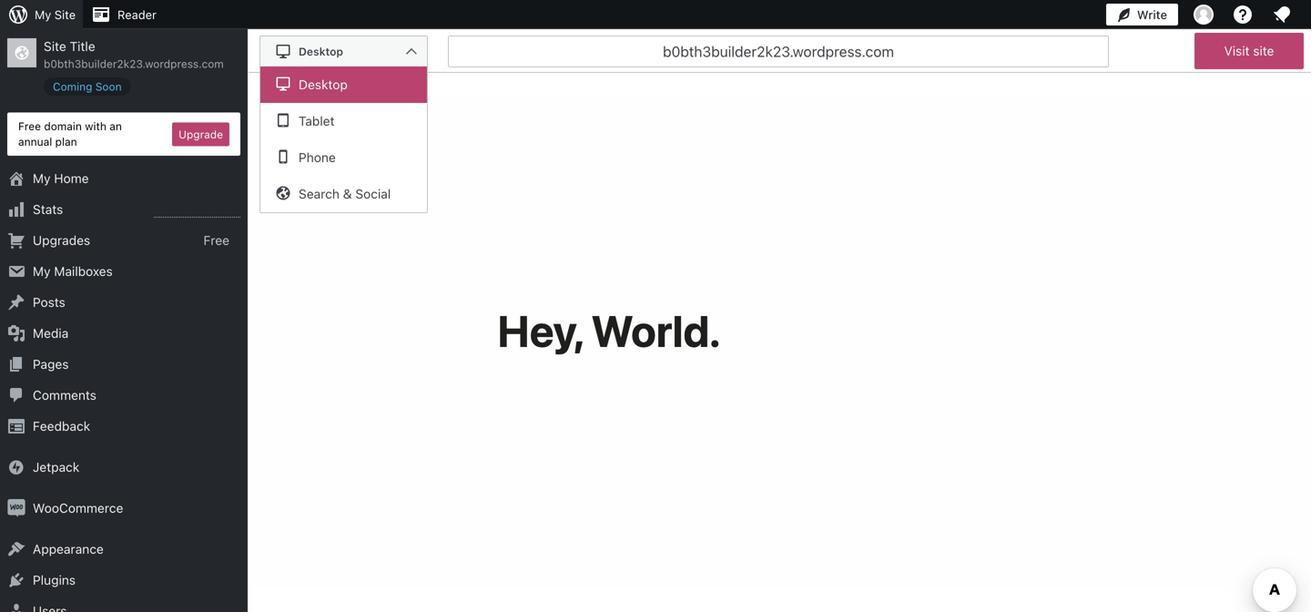 Task type: describe. For each thing, give the bounding box(es) containing it.
an
[[110, 120, 122, 133]]

visit
[[1225, 43, 1250, 58]]

social
[[356, 186, 391, 201]]

my site link
[[0, 0, 83, 29]]

site inside site title b0bth3builder2k23.wordpress.com
[[44, 39, 66, 54]]

posts
[[33, 295, 65, 310]]

my mailboxes
[[33, 264, 113, 279]]

site inside my site link
[[55, 8, 76, 21]]

free domain with an annual plan
[[18, 120, 122, 148]]

soon
[[95, 80, 122, 93]]

my for my site
[[35, 8, 51, 21]]

annual plan
[[18, 135, 77, 148]]

media link
[[0, 318, 248, 349]]

tablet link
[[261, 103, 427, 139]]

title
[[70, 39, 95, 54]]

1 desktop from the top
[[299, 45, 344, 58]]

site title b0bth3builder2k23.wordpress.com
[[44, 39, 224, 70]]

jetpack link
[[0, 452, 248, 483]]

write link
[[1107, 0, 1179, 29]]

stats link
[[0, 194, 248, 225]]

phone
[[299, 150, 336, 165]]

mailboxes
[[54, 264, 113, 279]]

feedback
[[33, 419, 90, 434]]

img image for woocommerce
[[7, 499, 26, 518]]

help image
[[1233, 4, 1255, 26]]

comments
[[33, 388, 96, 403]]

my site
[[35, 8, 76, 21]]

my for my mailboxes
[[33, 264, 51, 279]]

my home link
[[0, 163, 248, 194]]

search & social
[[299, 186, 391, 201]]

&
[[343, 186, 352, 201]]

phone link
[[261, 139, 427, 176]]

my home
[[33, 171, 89, 186]]

woocommerce link
[[0, 493, 248, 524]]

jetpack
[[33, 460, 80, 475]]

upgrade button
[[172, 122, 230, 146]]

search
[[299, 186, 340, 201]]

free for free
[[204, 233, 230, 248]]

desktop list box
[[260, 67, 428, 213]]

write
[[1138, 8, 1168, 21]]

my mailboxes link
[[0, 256, 248, 287]]



Task type: locate. For each thing, give the bounding box(es) containing it.
img image inside woocommerce link
[[7, 499, 26, 518]]

with
[[85, 120, 106, 133]]

home
[[54, 171, 89, 186]]

plugins
[[33, 573, 76, 588]]

search & social link
[[261, 176, 427, 212]]

1 vertical spatial img image
[[7, 499, 26, 518]]

1 horizontal spatial free
[[204, 233, 230, 248]]

0 vertical spatial img image
[[7, 458, 26, 477]]

None text field
[[448, 36, 1110, 67]]

posts link
[[0, 287, 248, 318]]

upgrades
[[33, 233, 90, 248]]

desktop up desktop link
[[299, 45, 344, 58]]

tablet
[[299, 113, 335, 128]]

woocommerce
[[33, 501, 123, 516]]

1 vertical spatial my
[[33, 171, 51, 186]]

1 vertical spatial site
[[44, 39, 66, 54]]

my profile image
[[1194, 5, 1214, 25]]

img image left jetpack
[[7, 458, 26, 477]]

1 vertical spatial free
[[204, 233, 230, 248]]

free for free domain with an annual plan
[[18, 120, 41, 133]]

pages link
[[0, 349, 248, 380]]

img image left woocommerce
[[7, 499, 26, 518]]

appearance link
[[0, 534, 248, 565]]

0 vertical spatial my
[[35, 8, 51, 21]]

2 vertical spatial my
[[33, 264, 51, 279]]

2 img image from the top
[[7, 499, 26, 518]]

highest hourly views 0 image
[[154, 206, 241, 218]]

appearance
[[33, 542, 104, 557]]

stats
[[33, 202, 63, 217]]

desktop link
[[261, 67, 427, 103]]

feedback link
[[0, 411, 248, 442]]

coming soon
[[53, 80, 122, 93]]

my inside "link"
[[33, 264, 51, 279]]

img image for jetpack
[[7, 458, 26, 477]]

visit site
[[1225, 43, 1275, 58]]

0 vertical spatial desktop
[[299, 45, 344, 58]]

0 horizontal spatial free
[[18, 120, 41, 133]]

1 vertical spatial desktop
[[299, 77, 348, 92]]

media
[[33, 326, 69, 341]]

0 vertical spatial free
[[18, 120, 41, 133]]

coming
[[53, 80, 92, 93]]

site
[[55, 8, 76, 21], [44, 39, 66, 54]]

upgrade
[[179, 128, 223, 141]]

plugins link
[[0, 565, 248, 596]]

free down highest hourly views 0 image
[[204, 233, 230, 248]]

img image inside the jetpack 'link'
[[7, 458, 26, 477]]

desktop
[[299, 45, 344, 58], [299, 77, 348, 92]]

pages
[[33, 357, 69, 372]]

1 img image from the top
[[7, 458, 26, 477]]

desktop up tablet
[[299, 77, 348, 92]]

img image
[[7, 458, 26, 477], [7, 499, 26, 518]]

my left home
[[33, 171, 51, 186]]

reader
[[118, 8, 157, 21]]

site up the title
[[55, 8, 76, 21]]

my for my home
[[33, 171, 51, 186]]

2 desktop from the top
[[299, 77, 348, 92]]

my up posts at the left of the page
[[33, 264, 51, 279]]

reader link
[[83, 0, 164, 29]]

desktop inside list box
[[299, 77, 348, 92]]

site left the title
[[44, 39, 66, 54]]

manage your notifications image
[[1272, 4, 1294, 26]]

my
[[35, 8, 51, 21], [33, 171, 51, 186], [33, 264, 51, 279]]

free inside free domain with an annual plan
[[18, 120, 41, 133]]

site
[[1254, 43, 1275, 58]]

my left reader link
[[35, 8, 51, 21]]

b0bth3builder2k23.wordpress.com
[[44, 58, 224, 70]]

0 vertical spatial site
[[55, 8, 76, 21]]

domain
[[44, 120, 82, 133]]

free up 'annual plan'
[[18, 120, 41, 133]]

free
[[18, 120, 41, 133], [204, 233, 230, 248]]

comments link
[[0, 380, 248, 411]]

visit site link
[[1195, 33, 1305, 69]]



Task type: vqa. For each thing, say whether or not it's contained in the screenshot.
main content
no



